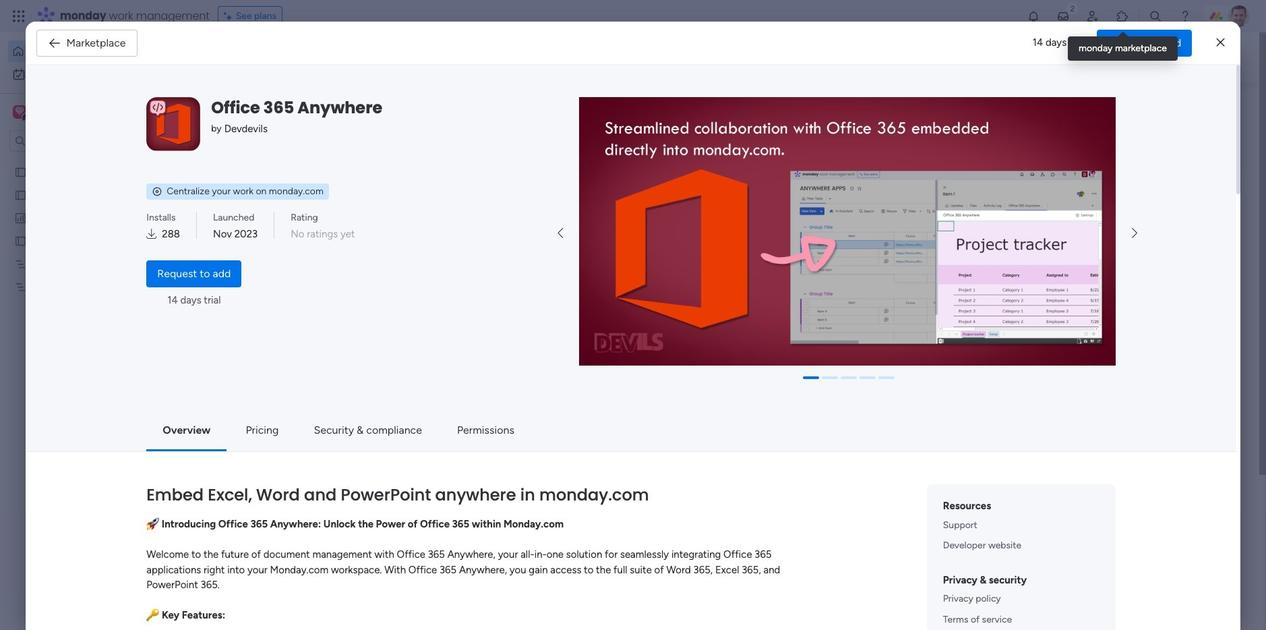Task type: vqa. For each thing, say whether or not it's contained in the screenshot.
'Sales' within the Sales Dashboard Banner
no



Task type: describe. For each thing, give the bounding box(es) containing it.
1 public board image from the top
[[14, 165, 27, 178]]

public dashboard image
[[742, 246, 757, 261]]

v2 bolt switch image
[[1120, 50, 1128, 65]]

1 vertical spatial option
[[0, 160, 172, 162]]

centralize icon image
[[152, 186, 163, 197]]

1 check circle image from the top
[[1024, 127, 1033, 137]]

search everything image
[[1149, 9, 1163, 23]]

app logo image
[[147, 97, 201, 151]]

public dashboard image
[[14, 211, 27, 224]]

select product image
[[12, 9, 26, 23]]

marketplace arrow right image
[[1133, 228, 1138, 239]]

workspace image
[[15, 105, 24, 119]]

screenshot image
[[580, 97, 1116, 365]]

close update feed (inbox) image
[[249, 508, 265, 524]]

dapulse x slim image
[[1217, 35, 1225, 51]]

templates image image
[[1016, 271, 1194, 364]]

0 vertical spatial component image
[[742, 267, 754, 280]]

workspace image
[[13, 105, 26, 119]]

help center element
[[1004, 556, 1206, 610]]

1 vertical spatial component image
[[266, 433, 278, 445]]

add to favorites image
[[934, 247, 948, 260]]

0 vertical spatial terry turtle image
[[1229, 5, 1251, 27]]

invite members image
[[1087, 9, 1100, 23]]

3 public board image from the top
[[14, 234, 27, 247]]

help image
[[1179, 9, 1193, 23]]

monday marketplace image
[[1116, 9, 1130, 23]]

centralize your work on monday.com element
[[147, 183, 329, 199]]

v2 download image
[[147, 227, 157, 242]]

see plans image
[[224, 9, 236, 24]]



Task type: locate. For each thing, give the bounding box(es) containing it.
2 circle o image from the top
[[1024, 178, 1033, 188]]

check circle image
[[1024, 127, 1033, 137], [1024, 144, 1033, 154]]

2 public board image from the top
[[14, 188, 27, 201]]

terry turtle image
[[1229, 5, 1251, 27], [281, 555, 308, 581]]

v2 user feedback image
[[1015, 50, 1025, 65]]

1 vertical spatial check circle image
[[1024, 144, 1033, 154]]

1 vertical spatial circle o image
[[1024, 178, 1033, 188]]

1 horizontal spatial component image
[[742, 267, 754, 280]]

notifications image
[[1027, 9, 1041, 23]]

0 vertical spatial option
[[8, 40, 164, 62]]

2 image
[[1067, 1, 1079, 16]]

public board image
[[14, 165, 27, 178], [14, 188, 27, 201], [14, 234, 27, 247]]

circle o image
[[1024, 195, 1033, 206]]

component image
[[742, 267, 754, 280], [266, 433, 278, 445]]

workspace selection element
[[13, 104, 113, 121]]

marketplace arrow left image
[[558, 228, 563, 239]]

1 horizontal spatial terry turtle image
[[1229, 5, 1251, 27]]

update feed image
[[1057, 9, 1071, 23]]

option down workspace selection element
[[0, 160, 172, 162]]

list box
[[0, 158, 172, 480]]

add to favorites image
[[696, 247, 710, 260]]

0 horizontal spatial terry turtle image
[[281, 555, 308, 581]]

1 vertical spatial public board image
[[14, 188, 27, 201]]

2 element
[[385, 508, 401, 524]]

2 vertical spatial public board image
[[14, 234, 27, 247]]

component image down public board image
[[266, 433, 278, 445]]

public board image
[[266, 412, 281, 426]]

1 circle o image from the top
[[1024, 161, 1033, 171]]

option
[[8, 40, 164, 62], [0, 160, 172, 162]]

component image down public dashboard image at the right
[[742, 267, 754, 280]]

circle o image
[[1024, 161, 1033, 171], [1024, 178, 1033, 188]]

close recently visited image
[[249, 110, 265, 126]]

0 vertical spatial circle o image
[[1024, 161, 1033, 171]]

0 vertical spatial public board image
[[14, 165, 27, 178]]

0 vertical spatial check circle image
[[1024, 127, 1033, 137]]

0 horizontal spatial component image
[[266, 433, 278, 445]]

1 vertical spatial terry turtle image
[[281, 555, 308, 581]]

quick search results list box
[[249, 126, 971, 470]]

option up workspace selection element
[[8, 40, 164, 62]]

2 check circle image from the top
[[1024, 144, 1033, 154]]



